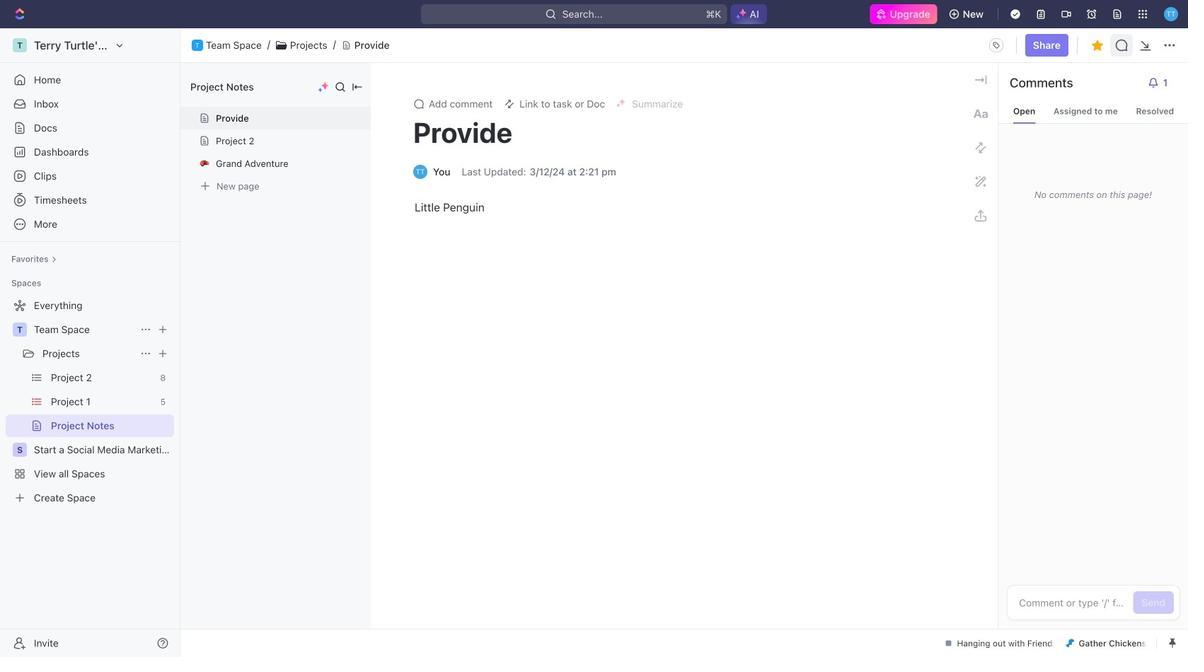 Task type: locate. For each thing, give the bounding box(es) containing it.
start a social media marketing agency, , element
[[13, 443, 27, 457]]

tree inside sidebar 'navigation'
[[6, 294, 174, 510]]

sidebar navigation
[[0, 28, 183, 658]]

tree
[[6, 294, 174, 510]]



Task type: vqa. For each thing, say whether or not it's contained in the screenshot.
SPACE to the top
no



Task type: describe. For each thing, give the bounding box(es) containing it.
dropdown menu image
[[985, 34, 1008, 57]]

team space, , element
[[13, 323, 27, 337]]

drumstick bite image
[[1066, 640, 1075, 648]]

terry turtle's workspace, , element
[[13, 38, 27, 52]]



